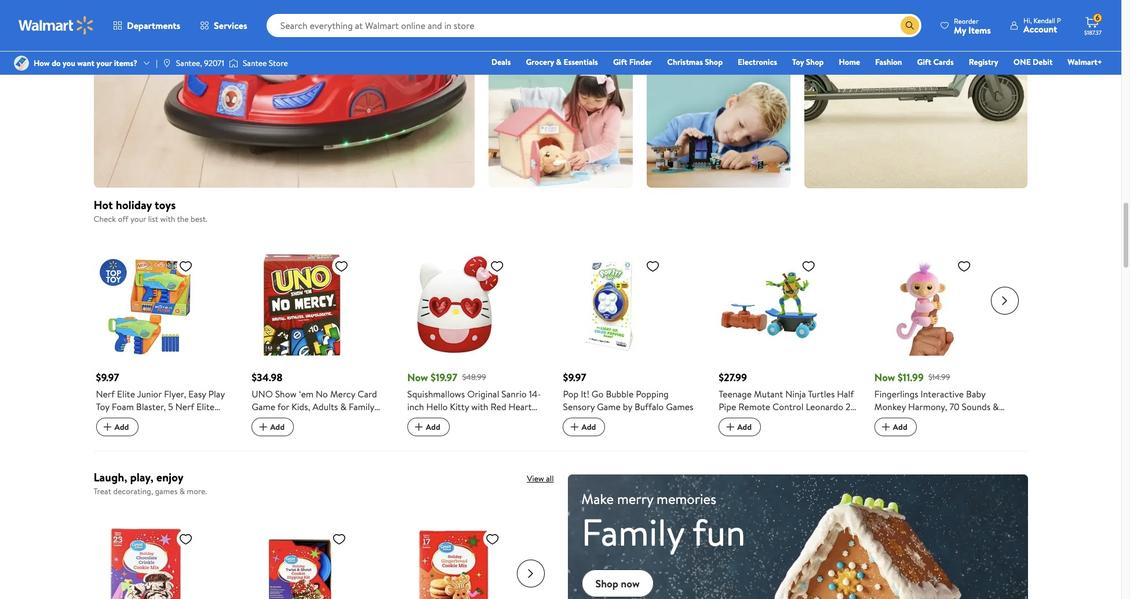 Task type: describe. For each thing, give the bounding box(es) containing it.
fur,
[[895, 426, 910, 439]]

essentials
[[564, 56, 598, 68]]

play
[[208, 388, 225, 401]]

do
[[52, 57, 61, 69]]

popping
[[636, 388, 669, 401]]

4 add button from the left
[[563, 418, 605, 437]]

5 inside the now $11.99 $14.99 fingerlings interactive baby monkey harmony, 70  sounds & reactions, heart lights up, fuzzy faux fur, reacts to touch (ages 5 )
[[1004, 426, 1009, 439]]

product group containing now $19.97
[[407, 231, 547, 437]]

$27.99 teenage mutant ninja turtles half pipe remote control leonardo 2 piece green & blue
[[719, 371, 854, 426]]

grocery & essentials
[[526, 56, 598, 68]]

now for now $11.99
[[875, 371, 895, 385]]

christmas shop link
[[662, 56, 728, 68]]

buffalo
[[635, 401, 664, 413]]

mutant
[[754, 388, 783, 401]]

nerf elite junior flyer, easy play toy foam blaster, 5 nerf elite darts image
[[96, 255, 197, 356]]

registry
[[969, 56, 999, 68]]

up,
[[970, 413, 984, 426]]

2
[[846, 401, 851, 413]]

$9.97 for $9.97 nerf elite junior flyer, easy play toy foam blaster, 5 nerf elite darts
[[96, 371, 119, 385]]

registry link
[[964, 56, 1004, 68]]

all
[[546, 473, 554, 485]]

view
[[527, 473, 544, 485]]

debit
[[1033, 56, 1053, 68]]

$187.37
[[1085, 28, 1102, 37]]

$14.99
[[929, 372, 950, 383]]

add for $11.99
[[893, 421, 908, 433]]

deals
[[492, 56, 511, 68]]

hi,
[[1024, 16, 1032, 26]]

squishmallows original sanrio 14-inch hello kitty with red heart glasses  child's ultra soft plush image
[[407, 255, 509, 356]]

add to cart image for $9.97
[[568, 420, 582, 434]]

'em
[[299, 388, 314, 401]]

toys for 5–7
[[522, 54, 537, 65]]

6
[[1096, 13, 1100, 23]]

card
[[358, 388, 377, 401]]

play,
[[130, 470, 154, 485]]

70
[[950, 401, 960, 413]]

remote
[[739, 401, 771, 413]]

go
[[592, 388, 604, 401]]

list
[[148, 213, 158, 225]]

shop for family fun
[[596, 577, 619, 591]]

1 add to cart image from the left
[[101, 420, 114, 434]]

add to favorites list, teenage mutant ninja turtles half pipe remote control leonardo 2 piece green & blue image
[[802, 259, 816, 274]]

mercy
[[330, 388, 355, 401]]

it!
[[581, 388, 590, 401]]

search icon image
[[906, 21, 915, 30]]

game for $9.97
[[597, 401, 621, 413]]

touch
[[952, 426, 976, 439]]

add to cart image for $27.99
[[724, 420, 737, 434]]

shop left home link
[[806, 56, 824, 68]]

add to favorites list, pop it! go bubble popping sensory game by buffalo games image
[[646, 259, 660, 274]]

want
[[77, 57, 94, 69]]

shop toys link for 8–11
[[661, 54, 695, 65]]

deals link
[[486, 56, 516, 68]]

ages for playtime for ages 8–11
[[661, 23, 693, 46]]

& inside grocery & essentials link
[[556, 56, 562, 68]]

blaster,
[[136, 401, 166, 413]]

sounds
[[962, 401, 991, 413]]

show
[[275, 388, 297, 401]]

for for 5–7
[[533, 3, 554, 25]]

fun for ages 5–7
[[503, 3, 590, 46]]

flyer,
[[164, 388, 186, 401]]

gift for gift finder
[[613, 56, 627, 68]]

uno
[[252, 388, 273, 401]]

sanrio
[[502, 388, 527, 401]]

pop
[[563, 388, 579, 401]]

1 horizontal spatial family
[[582, 507, 684, 558]]

enjoy
[[156, 470, 184, 485]]

cards
[[934, 56, 954, 68]]

 image for santee, 92071
[[162, 59, 172, 68]]

one debit link
[[1009, 56, 1058, 68]]

easy
[[188, 388, 206, 401]]

soft
[[490, 413, 507, 426]]

add to favorites list, nerf elite junior flyer, easy play toy foam blaster, 5 nerf elite darts image
[[179, 259, 193, 274]]

uno show 'em no mercy card game for kids, adults & family night, parties and travel image
[[252, 255, 353, 356]]

grocery & essentials link
[[521, 56, 603, 68]]

Walmart Site-Wide search field
[[266, 14, 922, 37]]

$34.98 uno show 'em no mercy card game for kids, adults & family night, parties and travel
[[252, 371, 377, 426]]

departments button
[[103, 12, 190, 39]]

|
[[156, 57, 158, 69]]

shop down 8–11
[[705, 56, 723, 68]]

5–7
[[503, 23, 528, 46]]

walmart+ link
[[1063, 56, 1108, 68]]

electronics link
[[733, 56, 783, 68]]

add button for $11.99
[[875, 418, 917, 437]]

add to favorites list, fingerlings interactive baby monkey harmony, 70  sounds & reactions, heart lights up, fuzzy faux fur, reacts to touch (ages 5 ) image
[[958, 259, 971, 274]]

toys for 8–11
[[680, 54, 695, 65]]

1 horizontal spatial toy
[[792, 56, 804, 68]]

next slide for hot holiday toys list image
[[991, 287, 1019, 315]]

fun
[[693, 507, 746, 558]]

family fun
[[582, 507, 746, 558]]

hello
[[426, 401, 448, 413]]

best.
[[191, 213, 207, 225]]

shop toys for 8–11
[[661, 54, 695, 65]]

toys inside hot holiday toys check off your list with the best.
[[155, 197, 176, 213]]

by
[[623, 401, 632, 413]]

add for nerf
[[114, 421, 129, 433]]

foam
[[112, 401, 134, 413]]

now $11.99 $14.99 fingerlings interactive baby monkey harmony, 70  sounds & reactions, heart lights up, fuzzy faux fur, reacts to touch (ages 5 )
[[875, 371, 1014, 439]]

faux
[[875, 426, 893, 439]]

hot holiday toys check off your list with the best.
[[94, 197, 207, 225]]

plush
[[509, 413, 531, 426]]

turtles
[[808, 388, 835, 401]]

& inside the laugh, play, enjoy treat decorating, games & more.
[[180, 486, 185, 497]]

great value holiday chocolate crinkle cookie mix, 15.7 oz image
[[96, 527, 197, 599]]

reorder
[[954, 16, 979, 26]]

travel
[[325, 413, 348, 426]]

adults
[[313, 401, 338, 413]]

add for $19.97
[[426, 421, 440, 433]]

$48.99
[[462, 372, 486, 383]]

finder
[[629, 56, 652, 68]]

walmart+
[[1068, 56, 1103, 68]]

now for now $19.97
[[407, 371, 428, 385]]

red
[[491, 401, 507, 413]]

pop it! go bubble popping sensory game by buffalo games image
[[563, 255, 665, 356]]

$9.97 pop it! go bubble popping sensory game by buffalo games
[[563, 371, 694, 413]]



Task type: vqa. For each thing, say whether or not it's contained in the screenshot.
The With inside the Hot holiday toys Check off your list with the best.
yes



Task type: locate. For each thing, give the bounding box(es) containing it.
1 horizontal spatial shop toys link
[[661, 54, 695, 65]]

heart for now $11.99
[[918, 413, 942, 426]]

add right 'faux'
[[893, 421, 908, 433]]

1 vertical spatial family
[[582, 507, 684, 558]]

items
[[969, 23, 991, 36]]

to
[[942, 426, 950, 439]]

0 horizontal spatial game
[[252, 401, 275, 413]]

decorating,
[[113, 486, 153, 497]]

5 add from the left
[[737, 421, 752, 433]]

fuzzy
[[986, 413, 1008, 426]]

add to favorites list, great value holiday chocolate crinkle cookie mix, 15.7 oz image
[[179, 532, 193, 546]]

0 vertical spatial family
[[349, 401, 374, 413]]

0 horizontal spatial add to cart image
[[101, 420, 114, 434]]

product group
[[96, 231, 235, 437], [252, 231, 391, 437], [407, 231, 547, 437], [563, 231, 703, 437], [719, 231, 858, 437], [875, 231, 1014, 439], [96, 504, 233, 599], [403, 504, 540, 599]]

product group containing $34.98
[[252, 231, 391, 437]]

5 add button from the left
[[719, 418, 761, 437]]

shop left now
[[596, 577, 619, 591]]

 image right 92071
[[229, 57, 238, 69]]

gift left finder
[[613, 56, 627, 68]]

6 $187.37
[[1085, 13, 1102, 37]]

with inside hot holiday toys check off your list with the best.
[[160, 213, 175, 225]]

shop now
[[596, 577, 640, 591]]

add button down sensory
[[563, 418, 605, 437]]

off
[[118, 213, 128, 225]]

1 horizontal spatial 5
[[1004, 426, 1009, 439]]

shop right finder
[[661, 54, 678, 65]]

laugh, play, enjoy treat decorating, games & more.
[[94, 470, 207, 497]]

add to favorites list, squishmallows original sanrio 14-inch hello kitty with red heart glasses  child's ultra soft plush image
[[490, 259, 504, 274]]

game left by
[[597, 401, 621, 413]]

nerf right blaster,
[[175, 401, 194, 413]]

now inside the now $11.99 $14.99 fingerlings interactive baby monkey harmony, 70  sounds & reactions, heart lights up, fuzzy faux fur, reacts to touch (ages 5 )
[[875, 371, 895, 385]]

& right adults
[[340, 401, 347, 413]]

2 gift from the left
[[917, 56, 932, 68]]

for left the kids,
[[277, 401, 289, 413]]

half
[[837, 388, 854, 401]]

add down hello
[[426, 421, 440, 433]]

game down $34.98
[[252, 401, 275, 413]]

gift left "cards"
[[917, 56, 932, 68]]

$9.97 inside the $9.97 nerf elite junior flyer, easy play toy foam blaster, 5 nerf elite darts
[[96, 371, 119, 385]]

1 vertical spatial 5
[[1004, 426, 1009, 439]]

teenage
[[719, 388, 752, 401]]

2 add to cart image from the left
[[412, 420, 426, 434]]

$9.97 inside $9.97 pop it! go bubble popping sensory game by buffalo games
[[563, 371, 586, 385]]

playtime for ages 8–11
[[661, 3, 747, 46]]

lights
[[944, 413, 968, 426]]

fashion link
[[870, 56, 908, 68]]

my
[[954, 23, 967, 36]]

1 shop toys from the left
[[503, 54, 537, 65]]

add to cart image for uno
[[256, 420, 270, 434]]

2 now from the left
[[875, 371, 895, 385]]

add to cart image down foam
[[101, 420, 114, 434]]

0 horizontal spatial heart
[[509, 401, 532, 413]]

0 vertical spatial toy
[[792, 56, 804, 68]]

5
[[168, 401, 173, 413], [1004, 426, 1009, 439]]

hot
[[94, 197, 113, 213]]

heart inside now $19.97 $48.99 squishmallows original sanrio 14- inch hello kitty with red heart glasses  child's ultra soft plush
[[509, 401, 532, 413]]

squishmallows
[[407, 388, 465, 401]]

0 horizontal spatial nerf
[[96, 388, 115, 401]]

shop toys down 5–7 on the top left of page
[[503, 54, 537, 65]]

reacts
[[913, 426, 940, 439]]

shop toys right finder
[[661, 54, 695, 65]]

& left the blue
[[770, 413, 776, 426]]

for for 8–11
[[726, 3, 747, 25]]

0 horizontal spatial your
[[96, 57, 112, 69]]

add to cart image
[[101, 420, 114, 434], [568, 420, 582, 434], [724, 420, 737, 434]]

3 add from the left
[[426, 421, 440, 433]]

add down sensory
[[582, 421, 596, 433]]

shop toys link for 5–7
[[503, 54, 537, 65]]

add to cart image left 'parties'
[[256, 420, 270, 434]]

more.
[[187, 486, 207, 497]]

& inside $34.98 uno show 'em no mercy card game for kids, adults & family night, parties and travel
[[340, 401, 347, 413]]

home link
[[834, 56, 866, 68]]

family inside $34.98 uno show 'em no mercy card game for kids, adults & family night, parties and travel
[[349, 401, 374, 413]]

0 horizontal spatial elite
[[117, 388, 135, 401]]

0 horizontal spatial toy
[[96, 401, 110, 413]]

8–11
[[697, 23, 726, 46]]

5 right blaster,
[[168, 401, 173, 413]]

add button for nerf
[[96, 418, 138, 437]]

your right want
[[96, 57, 112, 69]]

game inside $9.97 pop it! go bubble popping sensory game by buffalo games
[[597, 401, 621, 413]]

toys up list
[[155, 197, 176, 213]]

add to cart image down sensory
[[568, 420, 582, 434]]

store
[[269, 57, 288, 69]]

playtime
[[661, 3, 722, 25]]

$9.97 nerf elite junior flyer, easy play toy foam blaster, 5 nerf elite darts
[[96, 371, 225, 426]]

shop toys link right finder
[[661, 54, 695, 65]]

add to cart image down pipe
[[724, 420, 737, 434]]

1 shop toys link from the left
[[503, 54, 537, 65]]

$9.97 for $9.97 pop it! go bubble popping sensory game by buffalo games
[[563, 371, 586, 385]]

1 vertical spatial your
[[130, 213, 146, 225]]

5 inside the $9.97 nerf elite junior flyer, easy play toy foam blaster, 5 nerf elite darts
[[168, 401, 173, 413]]

gift finder
[[613, 56, 652, 68]]

fashion
[[875, 56, 902, 68]]

ages inside 'playtime for ages 8–11'
[[661, 23, 693, 46]]

92071
[[204, 57, 224, 69]]

2 shop toys from the left
[[661, 54, 695, 65]]

add down remote
[[737, 421, 752, 433]]

0 horizontal spatial shop toys
[[503, 54, 537, 65]]

shop
[[503, 54, 520, 65], [661, 54, 678, 65], [705, 56, 723, 68], [806, 56, 824, 68], [596, 577, 619, 591]]

bubble
[[606, 388, 634, 401]]

1 horizontal spatial elite
[[197, 401, 215, 413]]

child's
[[439, 413, 466, 426]]

shop now link
[[582, 570, 654, 598]]

kitty
[[450, 401, 469, 413]]

santee store
[[243, 57, 288, 69]]

inch
[[407, 401, 424, 413]]

1 horizontal spatial heart
[[918, 413, 942, 426]]

no
[[316, 388, 328, 401]]

add to favorites list, great value holiday gingerbread cookie mix, 14 oz image
[[486, 532, 500, 546]]

elite
[[117, 388, 135, 401], [197, 401, 215, 413]]

$27.99
[[719, 371, 747, 385]]

1 horizontal spatial shop toys
[[661, 54, 695, 65]]

0 horizontal spatial with
[[160, 213, 175, 225]]

reorder my items
[[954, 16, 991, 36]]

departments
[[127, 19, 180, 32]]

2 add button from the left
[[252, 418, 294, 437]]

0 horizontal spatial gift
[[613, 56, 627, 68]]

0 horizontal spatial toys
[[155, 197, 176, 213]]

1 vertical spatial with
[[471, 401, 489, 413]]

2 $9.97 from the left
[[563, 371, 586, 385]]

great value chocolate holiday twist & shout dipping kit cookies, 35.85 oz, 38 count image
[[249, 527, 351, 599]]

add button down hello
[[407, 418, 450, 437]]

with
[[160, 213, 175, 225], [471, 401, 489, 413]]

2 horizontal spatial add to cart image
[[724, 420, 737, 434]]

1 now from the left
[[407, 371, 428, 385]]

)
[[1011, 426, 1014, 439]]

nerf
[[96, 388, 115, 401], [175, 401, 194, 413]]

0 horizontal spatial for
[[277, 401, 289, 413]]

1 horizontal spatial  image
[[229, 57, 238, 69]]

for inside $34.98 uno show 'em no mercy card game for kids, adults & family night, parties and travel
[[277, 401, 289, 413]]

santee
[[243, 57, 267, 69]]

2 horizontal spatial add to cart image
[[879, 420, 893, 434]]

shop toys link down 5–7 on the top left of page
[[503, 54, 537, 65]]

add button down pipe
[[719, 418, 761, 437]]

1 horizontal spatial with
[[471, 401, 489, 413]]

$9.97
[[96, 371, 119, 385], [563, 371, 586, 385]]

heart left the to
[[918, 413, 942, 426]]

fingerlings interactive baby monkey harmony, 70  sounds & reactions, heart lights up, fuzzy faux fur, reacts to touch (ages 5 ) image
[[875, 255, 976, 356]]

toys down 'playtime for ages 8–11'
[[680, 54, 695, 65]]

$9.97 up the pop
[[563, 371, 586, 385]]

heart for now $19.97
[[509, 401, 532, 413]]

heart right red
[[509, 401, 532, 413]]

0 horizontal spatial ages
[[558, 3, 590, 25]]

ages inside fun for ages 5–7
[[558, 3, 590, 25]]

your inside hot holiday toys check off your list with the best.
[[130, 213, 146, 225]]

toy inside the $9.97 nerf elite junior flyer, easy play toy foam blaster, 5 nerf elite darts
[[96, 401, 110, 413]]

$9.97 up foam
[[96, 371, 119, 385]]

0 horizontal spatial $9.97
[[96, 371, 119, 385]]

ages up essentials
[[558, 3, 590, 25]]

night,
[[252, 413, 277, 426]]

1 $9.97 from the left
[[96, 371, 119, 385]]

ages up christmas
[[661, 23, 693, 46]]

add for uno
[[270, 421, 285, 433]]

3 add to cart image from the left
[[724, 420, 737, 434]]

2 game from the left
[[597, 401, 621, 413]]

fingerlings
[[875, 388, 919, 401]]

0 vertical spatial 5
[[168, 401, 173, 413]]

shop for playtime for ages 8–11
[[661, 54, 678, 65]]

baby
[[966, 388, 986, 401]]

0 horizontal spatial now
[[407, 371, 428, 385]]

game inside $34.98 uno show 'em no mercy card game for kids, adults & family night, parties and travel
[[252, 401, 275, 413]]

& right grocery
[[556, 56, 562, 68]]

1 horizontal spatial gift
[[917, 56, 932, 68]]

Search search field
[[266, 14, 922, 37]]

shop toys for 5–7
[[503, 54, 537, 65]]

elite right flyer,
[[197, 401, 215, 413]]

1 vertical spatial toy
[[96, 401, 110, 413]]

product group containing now $11.99
[[875, 231, 1014, 439]]

with right list
[[160, 213, 175, 225]]

leonardo
[[806, 401, 844, 413]]

now $19.97 $48.99 squishmallows original sanrio 14- inch hello kitty with red heart glasses  child's ultra soft plush
[[407, 371, 541, 426]]

1 horizontal spatial now
[[875, 371, 895, 385]]

1 horizontal spatial $9.97
[[563, 371, 586, 385]]

family up now
[[582, 507, 684, 558]]

add to favorites list, uno show 'em no mercy card game for kids, adults & family night, parties and travel image
[[335, 259, 348, 274]]

1 game from the left
[[252, 401, 275, 413]]

how
[[34, 57, 50, 69]]

gift for gift cards
[[917, 56, 932, 68]]

interactive
[[921, 388, 964, 401]]

& left more.
[[180, 486, 185, 497]]

family right travel at the left of page
[[349, 401, 374, 413]]

4 add from the left
[[582, 421, 596, 433]]

next slide for hero3across list image
[[517, 560, 545, 588]]

1 gift from the left
[[613, 56, 627, 68]]

check
[[94, 213, 116, 225]]

0 vertical spatial with
[[160, 213, 175, 225]]

kids,
[[292, 401, 310, 413]]

one
[[1014, 56, 1031, 68]]

 image
[[229, 57, 238, 69], [162, 59, 172, 68]]

1 horizontal spatial add to cart image
[[412, 420, 426, 434]]

sensory
[[563, 401, 595, 413]]

2 horizontal spatial toys
[[680, 54, 695, 65]]

1 horizontal spatial add to cart image
[[568, 420, 582, 434]]

 image for santee store
[[229, 57, 238, 69]]

2 shop toys link from the left
[[661, 54, 695, 65]]

add button down foam
[[96, 418, 138, 437]]

add button down uno
[[252, 418, 294, 437]]

great value holiday gingerbread cookie mix, 14 oz image
[[403, 527, 504, 599]]

6 add from the left
[[893, 421, 908, 433]]

shop down 5–7 on the top left of page
[[503, 54, 520, 65]]

1 horizontal spatial ages
[[661, 23, 693, 46]]

add down 'show'
[[270, 421, 285, 433]]

add to cart image
[[256, 420, 270, 434], [412, 420, 426, 434], [879, 420, 893, 434]]

& inside the $27.99 teenage mutant ninja turtles half pipe remote control leonardo 2 piece green & blue
[[770, 413, 776, 426]]

services
[[214, 19, 247, 32]]

junior
[[137, 388, 162, 401]]

one debit
[[1014, 56, 1053, 68]]

piece
[[719, 413, 740, 426]]

add button for $19.97
[[407, 418, 450, 437]]

toy left foam
[[96, 401, 110, 413]]

santee,
[[176, 57, 202, 69]]

& inside the now $11.99 $14.99 fingerlings interactive baby monkey harmony, 70  sounds & reactions, heart lights up, fuzzy faux fur, reacts to touch (ages 5 )
[[993, 401, 999, 413]]

account
[[1024, 23, 1057, 35]]

for inside 'playtime for ages 8–11'
[[726, 3, 747, 25]]

heart inside the now $11.99 $14.99 fingerlings interactive baby monkey harmony, 70  sounds & reactions, heart lights up, fuzzy faux fur, reacts to touch (ages 5 )
[[918, 413, 942, 426]]

1 horizontal spatial for
[[533, 3, 554, 25]]

with left red
[[471, 401, 489, 413]]

2 add to cart image from the left
[[568, 420, 582, 434]]

toys right deals
[[522, 54, 537, 65]]

for right 8–11
[[726, 3, 747, 25]]

add button for uno
[[252, 418, 294, 437]]

1 add to cart image from the left
[[256, 420, 270, 434]]

now up squishmallows
[[407, 371, 428, 385]]

0 horizontal spatial  image
[[162, 59, 172, 68]]

0 horizontal spatial 5
[[168, 401, 173, 413]]

ages
[[558, 3, 590, 25], [661, 23, 693, 46]]

for inside fun for ages 5–7
[[533, 3, 554, 25]]

add button down monkey
[[875, 418, 917, 437]]

 image right |
[[162, 59, 172, 68]]

toy
[[792, 56, 804, 68], [96, 401, 110, 413]]

add to favorites list, great value chocolate holiday twist & shout dipping kit cookies, 35.85 oz, 38 count image
[[332, 532, 346, 546]]

 image
[[14, 56, 29, 71]]

ages for fun for ages 5–7
[[558, 3, 590, 25]]

3 add button from the left
[[407, 418, 450, 437]]

0 horizontal spatial family
[[349, 401, 374, 413]]

& right sounds
[[993, 401, 999, 413]]

walmart image
[[19, 16, 94, 35]]

0 vertical spatial your
[[96, 57, 112, 69]]

game for $34.98
[[252, 401, 275, 413]]

$34.98
[[252, 371, 283, 385]]

0 horizontal spatial add to cart image
[[256, 420, 270, 434]]

add to cart image for $11.99
[[879, 420, 893, 434]]

1 horizontal spatial nerf
[[175, 401, 194, 413]]

add to cart image left fur,
[[879, 420, 893, 434]]

elite left junior
[[117, 388, 135, 401]]

1 horizontal spatial game
[[597, 401, 621, 413]]

2 horizontal spatial for
[[726, 3, 747, 25]]

parties
[[279, 413, 306, 426]]

5 left ) on the right bottom of page
[[1004, 426, 1009, 439]]

6 add button from the left
[[875, 418, 917, 437]]

game
[[252, 401, 275, 413], [597, 401, 621, 413]]

3 add to cart image from the left
[[879, 420, 893, 434]]

now
[[621, 577, 640, 591]]

1 add from the left
[[114, 421, 129, 433]]

add down foam
[[114, 421, 129, 433]]

games
[[666, 401, 694, 413]]

teenage mutant ninja turtles half pipe remote control leonardo 2 piece green & blue image
[[719, 255, 820, 356]]

0 horizontal spatial shop toys link
[[503, 54, 537, 65]]

harmony,
[[908, 401, 948, 413]]

p
[[1057, 16, 1061, 26]]

add to cart image down inch
[[412, 420, 426, 434]]

product group containing $27.99
[[719, 231, 858, 437]]

fun
[[503, 3, 529, 25]]

toy right electronics link
[[792, 56, 804, 68]]

ninja
[[786, 388, 806, 401]]

1 horizontal spatial toys
[[522, 54, 537, 65]]

1 horizontal spatial your
[[130, 213, 146, 225]]

for right fun
[[533, 3, 554, 25]]

now inside now $19.97 $48.99 squishmallows original sanrio 14- inch hello kitty with red heart glasses  child's ultra soft plush
[[407, 371, 428, 385]]

toy shop
[[792, 56, 824, 68]]

home
[[839, 56, 860, 68]]

with inside now $19.97 $48.99 squishmallows original sanrio 14- inch hello kitty with red heart glasses  child's ultra soft plush
[[471, 401, 489, 413]]

1 add button from the left
[[96, 418, 138, 437]]

now up fingerlings
[[875, 371, 895, 385]]

add to cart image for $19.97
[[412, 420, 426, 434]]

gift
[[613, 56, 627, 68], [917, 56, 932, 68]]

nerf up darts
[[96, 388, 115, 401]]

your down holiday
[[130, 213, 146, 225]]

shop for fun for ages 5–7
[[503, 54, 520, 65]]

2 add from the left
[[270, 421, 285, 433]]

how do you want your items?
[[34, 57, 137, 69]]



